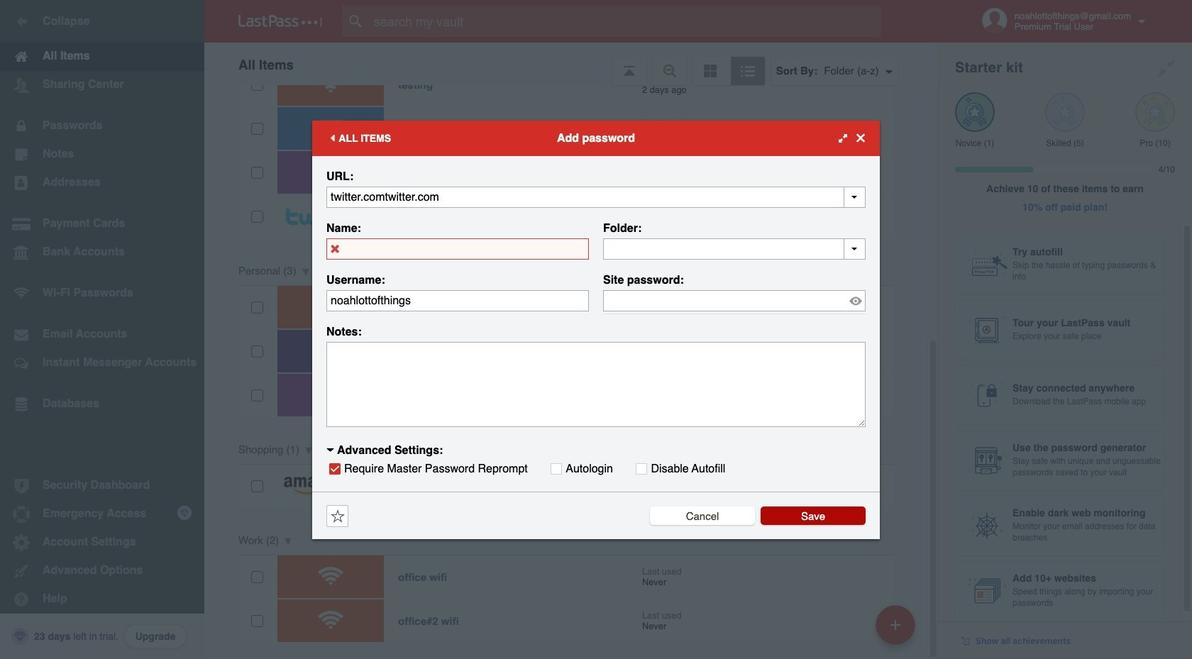 Task type: describe. For each thing, give the bounding box(es) containing it.
new item navigation
[[871, 601, 924, 660]]

vault options navigation
[[204, 43, 939, 85]]

lastpass image
[[239, 15, 322, 28]]



Task type: vqa. For each thing, say whether or not it's contained in the screenshot.
Search SEARCH BOX
yes



Task type: locate. For each thing, give the bounding box(es) containing it.
main navigation navigation
[[0, 0, 204, 660]]

None text field
[[327, 290, 589, 311], [327, 342, 866, 427], [327, 290, 589, 311], [327, 342, 866, 427]]

None text field
[[327, 186, 866, 208], [327, 238, 589, 259], [603, 238, 866, 259], [327, 186, 866, 208], [327, 238, 589, 259], [603, 238, 866, 259]]

None password field
[[603, 290, 866, 311]]

new item image
[[891, 620, 901, 630]]

Search search field
[[342, 6, 909, 37]]

search my vault text field
[[342, 6, 909, 37]]

dialog
[[312, 120, 880, 539]]



